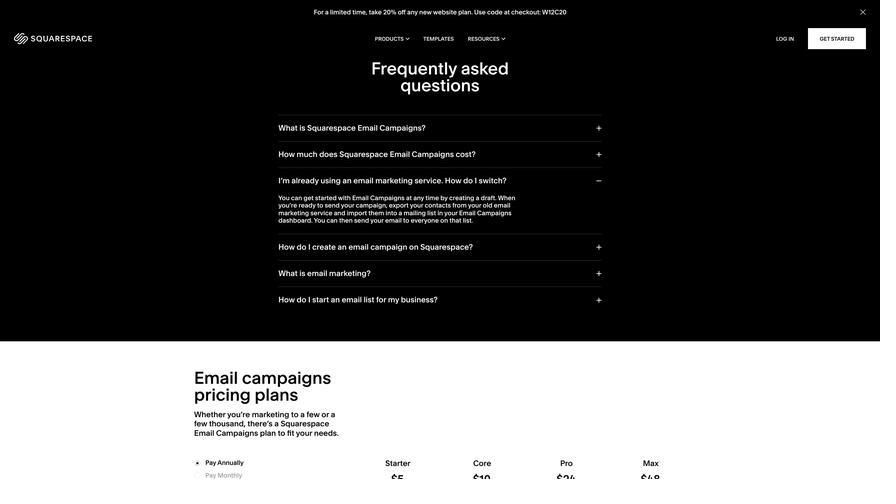 Task type: vqa. For each thing, say whether or not it's contained in the screenshot.
top 'Privacy'
no



Task type: locate. For each thing, give the bounding box(es) containing it.
1 vertical spatial i
[[308, 242, 310, 252]]

take
[[369, 8, 382, 16]]

there's
[[248, 419, 273, 429]]

2 vertical spatial do
[[297, 295, 306, 305]]

0 vertical spatial any
[[407, 8, 418, 16]]

0 vertical spatial marketing
[[375, 176, 413, 186]]

list inside you can get started with email campaigns at any time by creating a draft. when you're ready to send your campaign, export your contacts from your old email marketing service and import them into a mailing list in your email campaigns dashboard. you can then send your email to everyone on that list.
[[427, 209, 436, 217]]

can left get
[[291, 194, 302, 202]]

does
[[319, 150, 338, 159]]

1 vertical spatial list
[[364, 295, 374, 305]]

for a limited time, take 20% off any new website plan. use code at checkout: w12c20
[[314, 8, 566, 16]]

start
[[312, 295, 329, 305]]

any left time
[[413, 194, 424, 202]]

can
[[291, 194, 302, 202], [327, 217, 338, 225]]

send
[[325, 201, 340, 210], [354, 217, 369, 225]]

core
[[473, 459, 491, 468]]

few left or
[[307, 410, 320, 419]]

squarespace
[[307, 123, 356, 133], [339, 150, 388, 159], [281, 419, 329, 429]]

1 horizontal spatial you
[[314, 217, 325, 225]]

using
[[321, 176, 341, 186]]

fit
[[287, 429, 294, 438]]

do left the start
[[297, 295, 306, 305]]

whether you're marketing to a few or a few thousand, there's a squarespace email campaigns plan to fit your needs.
[[194, 410, 339, 438]]

new
[[419, 8, 432, 16]]

0 vertical spatial an
[[343, 176, 352, 186]]

to up fit
[[291, 410, 299, 419]]

1 horizontal spatial list
[[427, 209, 436, 217]]

how left the start
[[278, 295, 295, 305]]

with
[[338, 194, 351, 202]]

get started
[[820, 35, 854, 42]]

for
[[376, 295, 386, 305]]

a left draft. at the top right of the page
[[476, 194, 479, 202]]

on left that
[[440, 217, 448, 225]]

any
[[407, 8, 418, 16], [413, 194, 424, 202]]

marketing?
[[329, 269, 371, 278]]

at
[[504, 8, 510, 16], [406, 194, 412, 202]]

1 horizontal spatial on
[[440, 217, 448, 225]]

a
[[325, 8, 328, 16], [476, 194, 479, 202], [399, 209, 402, 217], [300, 410, 305, 419], [331, 410, 335, 419], [274, 419, 279, 429]]

1 vertical spatial send
[[354, 217, 369, 225]]

0 vertical spatial you're
[[278, 201, 297, 210]]

a right 'there's'
[[274, 419, 279, 429]]

you're inside you can get started with email campaigns at any time by creating a draft. when you're ready to send your campaign, export your contacts from your old email marketing service and import them into a mailing list in your email campaigns dashboard. you can then send your email to everyone on that list.
[[278, 201, 297, 210]]

on right campaign
[[409, 242, 419, 252]]

time,
[[352, 8, 367, 16]]

an right the start
[[331, 295, 340, 305]]

started
[[315, 194, 337, 202]]

marketing inside whether you're marketing to a few or a few thousand, there's a squarespace email campaigns plan to fit your needs.
[[252, 410, 289, 419]]

cost?
[[456, 150, 476, 159]]

questions
[[400, 75, 480, 95]]

email up marketing?
[[349, 242, 369, 252]]

how down dashboard. at the top
[[278, 242, 295, 252]]

email inside 'email campaigns pricing plans'
[[194, 367, 238, 388]]

how up the creating
[[445, 176, 461, 186]]

squarespace inside whether you're marketing to a few or a few thousand, there's a squarespace email campaigns plan to fit your needs.
[[281, 419, 329, 429]]

i for how do i start an email list for my business?
[[308, 295, 310, 305]]

creating
[[449, 194, 474, 202]]

an right using at top left
[[343, 176, 352, 186]]

your down campaign,
[[370, 217, 384, 225]]

pay annually button
[[194, 459, 277, 468]]

what for what is squarespace email campaigns?
[[278, 123, 298, 133]]

how
[[278, 150, 295, 159], [445, 176, 461, 186], [278, 242, 295, 252], [278, 295, 295, 305]]

0 vertical spatial is
[[299, 123, 305, 133]]

time
[[426, 194, 439, 202]]

campaigns up pay annually button on the left bottom
[[216, 429, 258, 438]]

1 horizontal spatial at
[[504, 8, 510, 16]]

to right ready
[[317, 201, 323, 210]]

0 vertical spatial on
[[440, 217, 448, 225]]

list left for
[[364, 295, 374, 305]]

squarespace logo image
[[14, 33, 92, 44]]

marketing inside you can get started with email campaigns at any time by creating a draft. when you're ready to send your campaign, export your contacts from your old email marketing service and import them into a mailing list in your email campaigns dashboard. you can then send your email to everyone on that list.
[[278, 209, 309, 217]]

1 vertical spatial is
[[299, 269, 305, 278]]

code
[[487, 8, 502, 16]]

few
[[307, 410, 320, 419], [194, 419, 207, 429]]

email campaigns pricing plans
[[194, 367, 331, 405]]

an
[[343, 176, 352, 186], [338, 242, 347, 252], [331, 295, 340, 305]]

at inside you can get started with email campaigns at any time by creating a draft. when you're ready to send your campaign, export your contacts from your old email marketing service and import them into a mailing list in your email campaigns dashboard. you can then send your email to everyone on that list.
[[406, 194, 412, 202]]

0 horizontal spatial at
[[406, 194, 412, 202]]

marketing
[[375, 176, 413, 186], [278, 209, 309, 217], [252, 410, 289, 419]]

2 vertical spatial marketing
[[252, 410, 289, 419]]

1 vertical spatial you're
[[227, 410, 250, 419]]

dashboard.
[[278, 217, 313, 225]]

plan.
[[458, 8, 473, 16]]

how do i create an email campaign on squarespace?
[[278, 242, 473, 252]]

to
[[317, 201, 323, 210], [403, 217, 409, 225], [291, 410, 299, 419], [278, 429, 285, 438]]

much
[[297, 150, 317, 159]]

1 vertical spatial any
[[413, 194, 424, 202]]

i left switch?
[[475, 176, 477, 186]]

at up mailing
[[406, 194, 412, 202]]

your right fit
[[296, 429, 312, 438]]

0 vertical spatial what
[[278, 123, 298, 133]]

send right then
[[354, 217, 369, 225]]

you're up dashboard. at the top
[[278, 201, 297, 210]]

0 horizontal spatial you're
[[227, 410, 250, 419]]

whether
[[194, 410, 226, 419]]

1 horizontal spatial you're
[[278, 201, 297, 210]]

list left in
[[427, 209, 436, 217]]

2 vertical spatial i
[[308, 295, 310, 305]]

2 is from the top
[[299, 269, 305, 278]]

in
[[789, 35, 794, 42]]

i left create
[[308, 242, 310, 252]]

0 horizontal spatial you
[[278, 194, 290, 202]]

0 vertical spatial list
[[427, 209, 436, 217]]

list
[[427, 209, 436, 217], [364, 295, 374, 305]]

campaigns
[[242, 367, 331, 388]]

1 is from the top
[[299, 123, 305, 133]]

i
[[475, 176, 477, 186], [308, 242, 310, 252], [308, 295, 310, 305]]

1 vertical spatial at
[[406, 194, 412, 202]]

20%
[[383, 8, 396, 16]]

campaigns inside whether you're marketing to a few or a few thousand, there's a squarespace email campaigns plan to fit your needs.
[[216, 429, 258, 438]]

you down ready
[[314, 217, 325, 225]]

2 what from the top
[[278, 269, 298, 278]]

0 horizontal spatial on
[[409, 242, 419, 252]]

your
[[341, 201, 354, 210], [410, 201, 423, 210], [468, 201, 481, 210], [444, 209, 458, 217], [370, 217, 384, 225], [296, 429, 312, 438]]

off
[[398, 8, 406, 16]]

0 vertical spatial can
[[291, 194, 302, 202]]

can left then
[[327, 217, 338, 225]]

your inside whether you're marketing to a few or a few thousand, there's a squarespace email campaigns plan to fit your needs.
[[296, 429, 312, 438]]

1 vertical spatial an
[[338, 242, 347, 252]]

contacts
[[425, 201, 451, 210]]

1 vertical spatial do
[[297, 242, 306, 252]]

email up the start
[[307, 269, 327, 278]]

an right create
[[338, 242, 347, 252]]

annually
[[217, 459, 244, 467]]

pricing
[[194, 384, 251, 405]]

i left the start
[[308, 295, 310, 305]]

few left 'thousand,' on the bottom left
[[194, 419, 207, 429]]

what
[[278, 123, 298, 133], [278, 269, 298, 278]]

send up then
[[325, 201, 340, 210]]

pay annually
[[205, 459, 244, 467]]

you're down 'pricing'
[[227, 410, 250, 419]]

campaigns
[[412, 150, 454, 159], [370, 194, 405, 202], [477, 209, 512, 217], [216, 429, 258, 438]]

business?
[[401, 295, 438, 305]]

max
[[643, 459, 659, 468]]

do left create
[[297, 242, 306, 252]]

any inside you can get started with email campaigns at any time by creating a draft. when you're ready to send your campaign, export your contacts from your old email marketing service and import them into a mailing list in your email campaigns dashboard. you can then send your email to everyone on that list.
[[413, 194, 424, 202]]

2 vertical spatial an
[[331, 295, 340, 305]]

any right off
[[407, 8, 418, 16]]

1 what from the top
[[278, 123, 298, 133]]

use
[[474, 8, 486, 16]]

import
[[347, 209, 367, 217]]

you down i'm
[[278, 194, 290, 202]]

how left the much
[[278, 150, 295, 159]]

thousand,
[[209, 419, 246, 429]]

1 vertical spatial marketing
[[278, 209, 309, 217]]

marketing down get
[[278, 209, 309, 217]]

frequently asked questions
[[371, 58, 509, 95]]

do
[[463, 176, 473, 186], [297, 242, 306, 252], [297, 295, 306, 305]]

1 horizontal spatial can
[[327, 217, 338, 225]]

0 horizontal spatial send
[[325, 201, 340, 210]]

how for how do i start an email list for my business?
[[278, 295, 295, 305]]

email up campaign,
[[353, 176, 374, 186]]

marketing up export
[[375, 176, 413, 186]]

2 vertical spatial squarespace
[[281, 419, 329, 429]]

1 horizontal spatial send
[[354, 217, 369, 225]]

at right code
[[504, 8, 510, 16]]

0 vertical spatial at
[[504, 8, 510, 16]]

campaigns up service.
[[412, 150, 454, 159]]

get
[[304, 194, 314, 202]]

marketing up plan
[[252, 410, 289, 419]]

0 vertical spatial you
[[278, 194, 290, 202]]

1 vertical spatial you
[[314, 217, 325, 225]]

do up the creating
[[463, 176, 473, 186]]

1 vertical spatial what
[[278, 269, 298, 278]]

templates link
[[423, 25, 454, 53]]

is
[[299, 123, 305, 133], [299, 269, 305, 278]]

log             in link
[[776, 35, 794, 42]]

asked
[[461, 58, 509, 79]]

you
[[278, 194, 290, 202], [314, 217, 325, 225]]



Task type: describe. For each thing, give the bounding box(es) containing it.
w12c20
[[542, 8, 566, 16]]

campaigns down draft. at the top right of the page
[[477, 209, 512, 217]]

create
[[312, 242, 336, 252]]

pro
[[560, 459, 573, 468]]

products
[[375, 35, 404, 42]]

website
[[433, 8, 457, 16]]

a right into
[[399, 209, 402, 217]]

1 vertical spatial squarespace
[[339, 150, 388, 159]]

or
[[322, 410, 329, 419]]

export
[[389, 201, 409, 210]]

do for how do i create an email campaign on squarespace?
[[297, 242, 306, 252]]

into
[[386, 209, 397, 217]]

a left or
[[300, 410, 305, 419]]

limited
[[330, 8, 351, 16]]

frequently
[[371, 58, 457, 79]]

them
[[368, 209, 384, 217]]

email right old
[[494, 201, 510, 210]]

how much does squarespace email campaigns cost?
[[278, 150, 476, 159]]

what is email marketing?
[[278, 269, 371, 278]]

for
[[314, 8, 323, 16]]

log
[[776, 35, 787, 42]]

is for email
[[299, 269, 305, 278]]

0 vertical spatial squarespace
[[307, 123, 356, 133]]

then
[[339, 217, 353, 225]]

is for squarespace
[[299, 123, 305, 133]]

service.
[[415, 176, 443, 186]]

that
[[450, 217, 461, 225]]

my
[[388, 295, 399, 305]]

0 horizontal spatial can
[[291, 194, 302, 202]]

0 vertical spatial i
[[475, 176, 477, 186]]

i'm already using an email marketing service. how do i switch?
[[278, 176, 507, 186]]

squarespace?
[[420, 242, 473, 252]]

draft.
[[481, 194, 497, 202]]

in
[[438, 209, 443, 217]]

you can get started with email campaigns at any time by creating a draft. when you're ready to send your campaign, export your contacts from your old email marketing service and import them into a mailing list in your email campaigns dashboard. you can then send your email to everyone on that list.
[[278, 194, 516, 225]]

and
[[334, 209, 345, 217]]

log             in
[[776, 35, 794, 42]]

i'm
[[278, 176, 290, 186]]

starter
[[385, 459, 411, 468]]

campaign
[[370, 242, 407, 252]]

how for how much does squarespace email campaigns cost?
[[278, 150, 295, 159]]

campaigns up into
[[370, 194, 405, 202]]

to left fit
[[278, 429, 285, 438]]

a right for
[[325, 8, 328, 16]]

everyone
[[411, 217, 439, 225]]

ready
[[299, 201, 316, 210]]

you're inside whether you're marketing to a few or a few thousand, there's a squarespace email campaigns plan to fit your needs.
[[227, 410, 250, 419]]

an for start
[[331, 295, 340, 305]]

your up then
[[341, 201, 354, 210]]

service
[[311, 209, 332, 217]]

by
[[440, 194, 448, 202]]

plan
[[260, 429, 276, 438]]

get started link
[[808, 28, 866, 49]]

0 vertical spatial send
[[325, 201, 340, 210]]

1 vertical spatial can
[[327, 217, 338, 225]]

started
[[831, 35, 854, 42]]

plans
[[255, 384, 298, 405]]

campaign,
[[356, 201, 388, 210]]

list.
[[463, 217, 473, 225]]

how do i start an email list for my business?
[[278, 295, 438, 305]]

checkout:
[[511, 8, 541, 16]]

resources button
[[468, 25, 505, 53]]

email down marketing?
[[342, 295, 362, 305]]

a right or
[[331, 410, 335, 419]]

email inside whether you're marketing to a few or a few thousand, there's a squarespace email campaigns plan to fit your needs.
[[194, 429, 214, 438]]

from
[[452, 201, 467, 210]]

when
[[498, 194, 516, 202]]

1 vertical spatial on
[[409, 242, 419, 252]]

already
[[292, 176, 319, 186]]

switch?
[[479, 176, 507, 186]]

your left old
[[468, 201, 481, 210]]

your up everyone
[[410, 201, 423, 210]]

templates
[[423, 35, 454, 42]]

email down export
[[385, 217, 402, 225]]

products button
[[375, 25, 409, 53]]

pay
[[205, 459, 216, 467]]

your right in
[[444, 209, 458, 217]]

what is squarespace email campaigns?
[[278, 123, 426, 133]]

campaigns?
[[380, 123, 426, 133]]

0 horizontal spatial few
[[194, 419, 207, 429]]

how for how do i create an email campaign on squarespace?
[[278, 242, 295, 252]]

i for how do i create an email campaign on squarespace?
[[308, 242, 310, 252]]

old
[[483, 201, 492, 210]]

an for create
[[338, 242, 347, 252]]

needs.
[[314, 429, 339, 438]]

resources
[[468, 35, 500, 42]]

what for what is email marketing?
[[278, 269, 298, 278]]

1 horizontal spatial few
[[307, 410, 320, 419]]

0 horizontal spatial list
[[364, 295, 374, 305]]

squarespace logo link
[[14, 33, 184, 44]]

to right into
[[403, 217, 409, 225]]

get
[[820, 35, 830, 42]]

0 vertical spatial do
[[463, 176, 473, 186]]

do for how do i start an email list for my business?
[[297, 295, 306, 305]]

mailing
[[404, 209, 426, 217]]

on inside you can get started with email campaigns at any time by creating a draft. when you're ready to send your campaign, export your contacts from your old email marketing service and import them into a mailing list in your email campaigns dashboard. you can then send your email to everyone on that list.
[[440, 217, 448, 225]]



